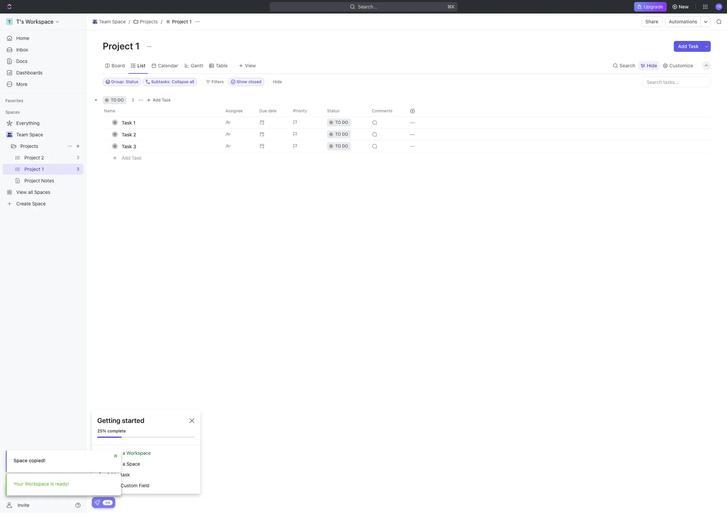 Task type: describe. For each thing, give the bounding box(es) containing it.
3 up "project notes" link
[[77, 167, 79, 172]]

view button
[[236, 58, 258, 74]]

filters button
[[203, 78, 227, 86]]

2 vertical spatial add task button
[[119, 154, 144, 162]]

team space inside sidebar navigation
[[16, 132, 43, 138]]

all inside sidebar navigation
[[28, 190, 33, 195]]

group:
[[111, 79, 125, 84]]

space down view all spaces link at the top left of page
[[32, 201, 46, 207]]

0 vertical spatial add task button
[[674, 41, 703, 52]]

board link
[[110, 61, 125, 70]]

to do button for task 3
[[323, 140, 368, 153]]

‎task 2
[[122, 132, 136, 137]]

1 horizontal spatial add task
[[153, 98, 171, 103]]

project notes link
[[24, 176, 82, 186]]

1 horizontal spatial spaces
[[34, 190, 50, 195]]

2 for ‎task 2
[[133, 132, 136, 137]]

home
[[16, 35, 29, 41]]

t's
[[16, 19, 24, 25]]

0 vertical spatial team
[[99, 19, 111, 24]]

1/4
[[105, 501, 110, 505]]

add task for add task button to the top
[[678, 43, 699, 49]]

0 horizontal spatial team space link
[[16, 130, 82, 140]]

subtasks: collapse all
[[151, 79, 194, 84]]

dashboards link
[[3, 67, 83, 78]]

workspace for t's workspace
[[25, 19, 54, 25]]

a for task
[[117, 473, 119, 478]]

dashboards
[[16, 70, 43, 76]]

⌘k
[[447, 4, 455, 9]]

calendar link
[[157, 61, 178, 70]]

started
[[122, 417, 144, 425]]

tb
[[717, 5, 721, 9]]

‎task for ‎task 2
[[122, 132, 132, 137]]

close image
[[190, 419, 194, 424]]

view button
[[236, 61, 258, 70]]

comments
[[372, 108, 393, 114]]

notes
[[41, 178, 54, 184]]

1 / from the left
[[129, 19, 130, 24]]

‎task 1
[[122, 120, 135, 126]]

project 2
[[24, 155, 44, 161]]

task 3
[[122, 144, 136, 149]]

getting
[[97, 417, 120, 425]]

add a custom field
[[107, 483, 149, 489]]

view all spaces
[[16, 190, 50, 195]]

search
[[620, 63, 635, 68]]

getting started
[[97, 417, 144, 425]]

moved
[[26, 487, 40, 492]]

to for ‎task 1
[[335, 120, 341, 125]]

0 vertical spatial project 1
[[172, 19, 192, 24]]

project 1 inside sidebar navigation
[[24, 166, 44, 172]]

due
[[259, 108, 267, 114]]

filters
[[212, 79, 224, 84]]

1 vertical spatial projects link
[[20, 141, 64, 152]]

search button
[[611, 61, 637, 70]]

automations button
[[666, 17, 701, 27]]

‎task 1 link
[[120, 118, 220, 128]]

1 vertical spatial add task button
[[145, 96, 173, 104]]

share button
[[641, 16, 663, 27]]

Search tasks... text field
[[643, 77, 711, 87]]

space down everything link
[[29, 132, 43, 138]]

do for task 3
[[342, 144, 348, 149]]

0 vertical spatial projects link
[[131, 18, 160, 26]]

more button
[[3, 79, 83, 90]]

create for create a workspace
[[107, 451, 121, 457]]

view all spaces link
[[3, 187, 82, 198]]

table
[[216, 63, 228, 68]]

add a task
[[107, 473, 130, 478]]

favorites
[[5, 98, 23, 103]]

gantt
[[191, 63, 203, 68]]

due date button
[[255, 106, 289, 117]]

upgrade
[[644, 4, 663, 9]]

tb button
[[714, 1, 724, 12]]

customize button
[[661, 61, 695, 70]]

customize
[[670, 63, 693, 68]]

space right user group icon
[[112, 19, 126, 24]]

favorites button
[[3, 97, 26, 105]]

hide button
[[639, 61, 659, 70]]

t's workspace
[[16, 19, 54, 25]]

sidebar navigation
[[0, 14, 88, 514]]

team inside sidebar navigation
[[16, 132, 28, 138]]

add task for bottom add task button
[[122, 155, 142, 161]]

3 inside task 3 link
[[133, 144, 136, 149]]

is
[[50, 482, 54, 488]]

do for ‎task 2
[[342, 132, 348, 137]]

due date
[[259, 108, 277, 114]]

create space
[[16, 201, 46, 207]]

invite
[[18, 503, 29, 509]]

your workspace is ready!
[[14, 482, 69, 488]]

project notes
[[24, 178, 54, 184]]

hide inside dropdown button
[[647, 63, 657, 68]]

workspace for your workspace is ready!
[[25, 482, 49, 488]]

share
[[646, 19, 659, 24]]

priority
[[293, 108, 307, 114]]

3 down group: status
[[132, 98, 134, 103]]

25%
[[97, 429, 106, 434]]

inbox
[[16, 47, 28, 53]]

priority button
[[289, 106, 323, 117]]

add up customize
[[678, 43, 687, 49]]

a for workspace
[[123, 451, 125, 457]]

1 inside sidebar navigation
[[42, 166, 44, 172]]

1 horizontal spatial project 1
[[103, 40, 142, 52]]

user group image
[[93, 20, 97, 23]]

space down create a workspace
[[126, 462, 140, 468]]

name
[[104, 108, 115, 114]]

calendar
[[158, 63, 178, 68]]

to do for ‎task 2
[[335, 132, 348, 137]]



Task type: vqa. For each thing, say whether or not it's contained in the screenshot.
gift image
no



Task type: locate. For each thing, give the bounding box(es) containing it.
1 horizontal spatial all
[[190, 79, 194, 84]]

0 horizontal spatial team
[[16, 132, 28, 138]]

0 horizontal spatial all
[[28, 190, 33, 195]]

gantt link
[[189, 61, 203, 70]]

task up customize
[[688, 43, 699, 49]]

show closed button
[[228, 78, 265, 86]]

‎task for ‎task 1
[[122, 120, 132, 126]]

t
[[8, 19, 11, 24]]

1 horizontal spatial 2
[[133, 132, 136, 137]]

tree
[[3, 118, 83, 210]]

table link
[[214, 61, 228, 70]]

0 horizontal spatial 2
[[41, 155, 44, 161]]

task up the name dropdown button
[[162, 98, 171, 103]]

team
[[99, 19, 111, 24], [16, 132, 28, 138]]

0 horizontal spatial team space
[[16, 132, 43, 138]]

all right the collapse
[[190, 79, 194, 84]]

a left task
[[117, 473, 119, 478]]

create up add a task
[[107, 462, 121, 468]]

projects link
[[131, 18, 160, 26], [20, 141, 64, 152]]

hide right closed
[[273, 79, 282, 84]]

1 to do button from the top
[[323, 117, 368, 129]]

1
[[189, 19, 192, 24], [135, 40, 140, 52], [133, 120, 135, 126], [42, 166, 44, 172]]

a down add a task
[[117, 483, 119, 489]]

2 inside tree
[[41, 155, 44, 161]]

copied!
[[29, 458, 45, 464]]

1 vertical spatial project 1 link
[[24, 164, 74, 175]]

2 for project 2
[[41, 155, 44, 161]]

more
[[16, 81, 27, 87]]

add down the task 3
[[122, 155, 130, 161]]

a for space
[[123, 462, 125, 468]]

3 to do button from the top
[[323, 140, 368, 153]]

do for ‎task 1
[[342, 120, 348, 125]]

workspace left is
[[25, 482, 49, 488]]

task down the task 3
[[132, 155, 142, 161]]

to do for ‎task 1
[[335, 120, 348, 125]]

1 vertical spatial projects
[[20, 143, 38, 149]]

collapse
[[172, 79, 189, 84]]

onboarding checklist button element
[[95, 501, 100, 506]]

a
[[123, 451, 125, 457], [123, 462, 125, 468], [117, 473, 119, 478], [117, 483, 119, 489]]

0 horizontal spatial project 1 link
[[24, 164, 74, 175]]

add task button
[[674, 41, 703, 52], [145, 96, 173, 104], [119, 154, 144, 162]]

to do
[[111, 98, 124, 103], [335, 120, 348, 125], [335, 132, 348, 137], [335, 144, 348, 149]]

project 1
[[172, 19, 192, 24], [103, 40, 142, 52], [24, 166, 44, 172]]

add task down the task 3
[[122, 155, 142, 161]]

a up create a space
[[123, 451, 125, 457]]

create for create space
[[16, 201, 31, 207]]

2 up project notes
[[41, 155, 44, 161]]

1 horizontal spatial team space
[[99, 19, 126, 24]]

1 horizontal spatial projects
[[140, 19, 158, 24]]

0 horizontal spatial spaces
[[5, 110, 20, 115]]

0 vertical spatial create
[[16, 201, 31, 207]]

create
[[16, 201, 31, 207], [107, 451, 121, 457], [107, 462, 121, 468]]

1 vertical spatial team space link
[[16, 130, 82, 140]]

task down ‎task 2
[[122, 144, 132, 149]]

1 vertical spatial team
[[16, 132, 28, 138]]

to do for task 3
[[335, 144, 348, 149]]

‎task 2 link
[[120, 130, 220, 140]]

1 horizontal spatial hide
[[647, 63, 657, 68]]

assignee button
[[221, 106, 255, 117]]

0 horizontal spatial project 1
[[24, 166, 44, 172]]

space left "moved" at left bottom
[[12, 487, 25, 492]]

2 vertical spatial add task
[[122, 155, 142, 161]]

workspace inside sidebar navigation
[[25, 19, 54, 25]]

complete
[[107, 429, 126, 434]]

0 vertical spatial spaces
[[5, 110, 20, 115]]

0 vertical spatial 2
[[133, 132, 136, 137]]

1 horizontal spatial team
[[99, 19, 111, 24]]

task
[[121, 473, 130, 478]]

new
[[679, 4, 689, 9]]

25% complete
[[97, 429, 126, 434]]

space left copied!
[[14, 458, 28, 464]]

a for custom
[[117, 483, 119, 489]]

2 vertical spatial project 1
[[24, 166, 44, 172]]

team space link
[[91, 18, 127, 26], [16, 130, 82, 140]]

1 horizontal spatial /
[[161, 19, 162, 24]]

1 horizontal spatial project 1 link
[[164, 18, 193, 26]]

to do button
[[323, 117, 368, 129], [323, 128, 368, 141], [323, 140, 368, 153]]

2 ‎task from the top
[[122, 132, 132, 137]]

1 horizontal spatial projects link
[[131, 18, 160, 26]]

0 vertical spatial team space link
[[91, 18, 127, 26]]

1 vertical spatial team space
[[16, 132, 43, 138]]

1 vertical spatial all
[[28, 190, 33, 195]]

spaces up create space link
[[34, 190, 50, 195]]

team space right user group icon
[[99, 19, 126, 24]]

everything link
[[3, 118, 82, 129]]

upgrade link
[[634, 2, 667, 12]]

0 horizontal spatial hide
[[273, 79, 282, 84]]

hide button
[[270, 78, 285, 86]]

2 up the task 3
[[133, 132, 136, 137]]

create up create a space
[[107, 451, 121, 457]]

add task button up customize
[[674, 41, 703, 52]]

docs
[[16, 58, 27, 64]]

2 vertical spatial create
[[107, 462, 121, 468]]

docs link
[[3, 56, 83, 67]]

status
[[126, 79, 138, 84], [327, 108, 339, 114]]

0 vertical spatial ‎task
[[122, 120, 132, 126]]

custom
[[121, 483, 138, 489]]

to do button for ‎task 1
[[323, 117, 368, 129]]

task
[[688, 43, 699, 49], [162, 98, 171, 103], [122, 144, 132, 149], [132, 155, 142, 161]]

space moved to trash
[[12, 487, 57, 492]]

comments button
[[368, 106, 402, 117]]

0 horizontal spatial /
[[129, 19, 130, 24]]

1 ‎task from the top
[[122, 120, 132, 126]]

tree containing everything
[[3, 118, 83, 210]]

create space link
[[3, 199, 82, 210]]

3
[[132, 98, 134, 103], [133, 144, 136, 149], [77, 155, 79, 160], [77, 167, 79, 172]]

1 vertical spatial hide
[[273, 79, 282, 84]]

0 vertical spatial view
[[245, 63, 256, 68]]

create inside tree
[[16, 201, 31, 207]]

1 vertical spatial view
[[16, 190, 27, 195]]

closed
[[248, 79, 261, 84]]

a up task
[[123, 462, 125, 468]]

3 right project 2 link on the left of page
[[77, 155, 79, 160]]

workspace up create a space
[[126, 451, 151, 457]]

1 vertical spatial project 1
[[103, 40, 142, 52]]

create down view all spaces
[[16, 201, 31, 207]]

board
[[112, 63, 125, 68]]

1 horizontal spatial status
[[327, 108, 339, 114]]

trash
[[47, 487, 57, 492]]

0 horizontal spatial projects link
[[20, 141, 64, 152]]

2 to do button from the top
[[323, 128, 368, 141]]

0 horizontal spatial add task
[[122, 155, 142, 161]]

hide inside button
[[273, 79, 282, 84]]

0 vertical spatial projects
[[140, 19, 158, 24]]

view for view
[[245, 63, 256, 68]]

add task button up the name dropdown button
[[145, 96, 173, 104]]

field
[[139, 483, 149, 489]]

create a workspace
[[107, 451, 151, 457]]

to do button for ‎task 2
[[323, 128, 368, 141]]

show
[[237, 79, 247, 84]]

list
[[137, 63, 145, 68]]

1 vertical spatial create
[[107, 451, 121, 457]]

date
[[268, 108, 277, 114]]

to for ‎task 2
[[335, 132, 341, 137]]

0 vertical spatial status
[[126, 79, 138, 84]]

tree inside sidebar navigation
[[3, 118, 83, 210]]

everything
[[16, 120, 40, 126]]

onboarding checklist button image
[[95, 501, 100, 506]]

3 down ‎task 2
[[133, 144, 136, 149]]

automations
[[669, 19, 697, 24]]

show closed
[[237, 79, 261, 84]]

hide right the 'search'
[[647, 63, 657, 68]]

‎task up ‎task 2
[[122, 120, 132, 126]]

0 horizontal spatial view
[[16, 190, 27, 195]]

trash link
[[47, 487, 57, 492]]

2 horizontal spatial project 1
[[172, 19, 192, 24]]

your
[[14, 482, 23, 488]]

add down add a task
[[107, 483, 116, 489]]

0 vertical spatial team space
[[99, 19, 126, 24]]

2 / from the left
[[161, 19, 162, 24]]

0 vertical spatial workspace
[[25, 19, 54, 25]]

spaces down favorites 'button'
[[5, 110, 20, 115]]

team right user group image
[[16, 132, 28, 138]]

workspace up home link
[[25, 19, 54, 25]]

team space down everything
[[16, 132, 43, 138]]

view inside tree
[[16, 190, 27, 195]]

view up show closed
[[245, 63, 256, 68]]

/
[[129, 19, 130, 24], [161, 19, 162, 24]]

view up create space
[[16, 190, 27, 195]]

0 vertical spatial hide
[[647, 63, 657, 68]]

search...
[[358, 4, 377, 9]]

1 vertical spatial spaces
[[34, 190, 50, 195]]

1 vertical spatial workspace
[[126, 451, 151, 457]]

subtasks:
[[151, 79, 171, 84]]

view
[[245, 63, 256, 68], [16, 190, 27, 195]]

assignee
[[225, 108, 243, 114]]

status inside dropdown button
[[327, 108, 339, 114]]

to for task 3
[[335, 144, 341, 149]]

space copied!
[[14, 458, 45, 464]]

1 horizontal spatial team space link
[[91, 18, 127, 26]]

t's workspace, , element
[[6, 18, 13, 25]]

user group image
[[7, 133, 12, 137]]

2 horizontal spatial add task
[[678, 43, 699, 49]]

create for create a space
[[107, 462, 121, 468]]

0 vertical spatial project 1 link
[[164, 18, 193, 26]]

team space
[[99, 19, 126, 24], [16, 132, 43, 138]]

add task button down the task 3
[[119, 154, 144, 162]]

status button
[[323, 106, 368, 117]]

1 vertical spatial ‎task
[[122, 132, 132, 137]]

list link
[[136, 61, 145, 70]]

team right user group icon
[[99, 19, 111, 24]]

workspace
[[25, 19, 54, 25], [126, 451, 151, 457], [25, 482, 49, 488]]

all up create space
[[28, 190, 33, 195]]

status right priority dropdown button
[[327, 108, 339, 114]]

1 vertical spatial status
[[327, 108, 339, 114]]

add task up customize
[[678, 43, 699, 49]]

add task up the name dropdown button
[[153, 98, 171, 103]]

status right group:
[[126, 79, 138, 84]]

do
[[118, 98, 124, 103], [342, 120, 348, 125], [342, 132, 348, 137], [342, 144, 348, 149]]

view inside button
[[245, 63, 256, 68]]

hide
[[647, 63, 657, 68], [273, 79, 282, 84]]

space
[[112, 19, 126, 24], [29, 132, 43, 138], [32, 201, 46, 207], [14, 458, 28, 464], [126, 462, 140, 468], [12, 487, 25, 492]]

name button
[[103, 106, 221, 117]]

add up the name dropdown button
[[153, 98, 161, 103]]

0 vertical spatial all
[[190, 79, 194, 84]]

new button
[[669, 1, 693, 12]]

view for view all spaces
[[16, 190, 27, 195]]

‎task
[[122, 120, 132, 126], [122, 132, 132, 137]]

create a space
[[107, 462, 140, 468]]

add left task
[[107, 473, 116, 478]]

2 vertical spatial workspace
[[25, 482, 49, 488]]

1 vertical spatial add task
[[153, 98, 171, 103]]

projects inside tree
[[20, 143, 38, 149]]

‎task down ‎task 1
[[122, 132, 132, 137]]

0 vertical spatial add task
[[678, 43, 699, 49]]

1 horizontal spatial view
[[245, 63, 256, 68]]

1 vertical spatial 2
[[41, 155, 44, 161]]

0 horizontal spatial status
[[126, 79, 138, 84]]

home link
[[3, 33, 83, 44]]

0 horizontal spatial projects
[[20, 143, 38, 149]]

ready!
[[55, 482, 69, 488]]



